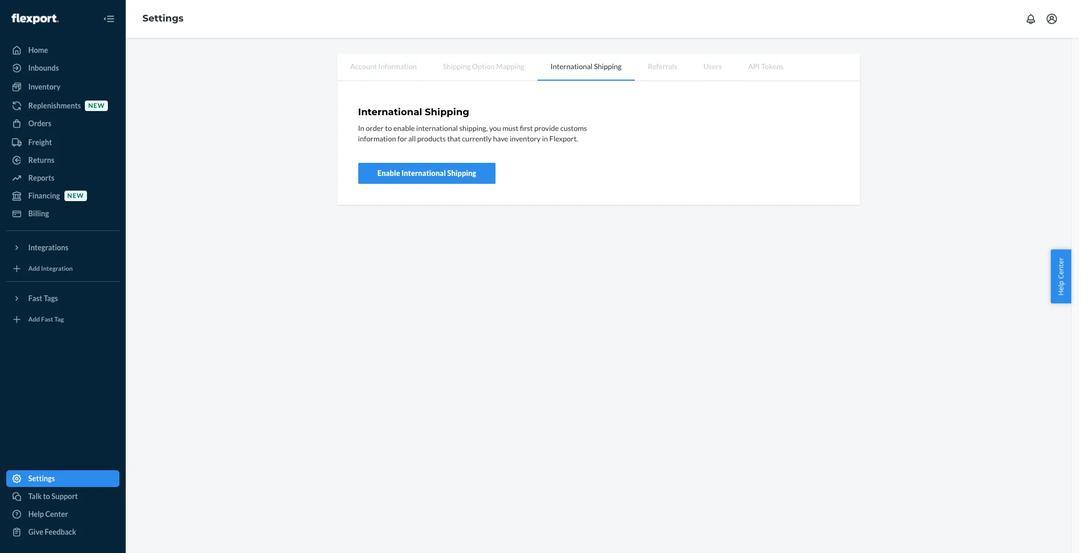 Task type: describe. For each thing, give the bounding box(es) containing it.
tokens
[[762, 62, 784, 71]]

center inside button
[[1057, 258, 1066, 279]]

returns link
[[6, 152, 119, 169]]

flexport logo image
[[12, 13, 59, 24]]

orders
[[28, 119, 51, 128]]

0 horizontal spatial settings link
[[6, 471, 119, 487]]

currently
[[462, 134, 492, 143]]

shipping inside tab
[[443, 62, 471, 71]]

support
[[51, 492, 78, 501]]

help center link
[[6, 506, 119, 523]]

1 horizontal spatial settings
[[143, 13, 184, 24]]

new for replenishments
[[88, 102, 105, 110]]

help inside help center link
[[28, 510, 44, 519]]

provide
[[535, 124, 559, 132]]

financing
[[28, 191, 60, 200]]

orders link
[[6, 115, 119, 132]]

international
[[416, 124, 458, 132]]

order
[[366, 124, 384, 132]]

inbounds
[[28, 63, 59, 72]]

new for financing
[[67, 192, 84, 200]]

billing
[[28, 209, 49, 218]]

help center button
[[1052, 250, 1072, 304]]

add integration
[[28, 265, 73, 273]]

shipping option mapping tab
[[430, 53, 538, 80]]

in
[[358, 124, 365, 132]]

first
[[520, 124, 533, 132]]

all
[[409, 134, 416, 143]]

add for add fast tag
[[28, 316, 40, 324]]

returns
[[28, 156, 54, 165]]

enable international shipping button
[[358, 163, 496, 184]]

information
[[379, 62, 417, 71]]

have
[[493, 134, 508, 143]]

open notifications image
[[1025, 13, 1038, 25]]

users
[[704, 62, 722, 71]]

enable
[[394, 124, 415, 132]]

1 vertical spatial international
[[358, 106, 422, 118]]

integration
[[41, 265, 73, 273]]

tab list containing account information
[[337, 53, 860, 81]]

0 horizontal spatial international shipping
[[358, 106, 469, 118]]

to inside "in order to enable international shipping, you must first provide customs information           for all products that currently have inventory in flexport."
[[385, 124, 392, 132]]

give feedback
[[28, 528, 76, 537]]

api
[[749, 62, 760, 71]]

enable
[[378, 169, 400, 178]]

customs
[[561, 124, 587, 132]]

talk to support button
[[6, 488, 119, 505]]

freight
[[28, 138, 52, 147]]

help center inside help center link
[[28, 510, 68, 519]]

referrals tab
[[635, 53, 691, 80]]

international inside international shipping tab
[[551, 62, 593, 71]]

referrals
[[648, 62, 678, 71]]

shipping,
[[460, 124, 488, 132]]

you
[[489, 124, 501, 132]]

in
[[542, 134, 548, 143]]



Task type: locate. For each thing, give the bounding box(es) containing it.
0 vertical spatial fast
[[28, 294, 42, 303]]

tab list
[[337, 53, 860, 81]]

1 vertical spatial help
[[28, 510, 44, 519]]

information
[[358, 134, 396, 143]]

freight link
[[6, 134, 119, 151]]

talk
[[28, 492, 42, 501]]

shipping option mapping
[[443, 62, 525, 71]]

account information
[[350, 62, 417, 71]]

1 vertical spatial to
[[43, 492, 50, 501]]

home link
[[6, 42, 119, 59]]

feedback
[[45, 528, 76, 537]]

add left integration
[[28, 265, 40, 273]]

international inside enable international shipping button
[[402, 169, 446, 178]]

fast tags button
[[6, 290, 119, 307]]

1 vertical spatial add
[[28, 316, 40, 324]]

international shipping inside international shipping tab
[[551, 62, 622, 71]]

1 vertical spatial center
[[45, 510, 68, 519]]

add fast tag link
[[6, 311, 119, 328]]

flexport.
[[550, 134, 578, 143]]

1 horizontal spatial new
[[88, 102, 105, 110]]

help center
[[1057, 258, 1066, 296], [28, 510, 68, 519]]

api tokens
[[749, 62, 784, 71]]

0 horizontal spatial settings
[[28, 474, 55, 483]]

center
[[1057, 258, 1066, 279], [45, 510, 68, 519]]

tags
[[44, 294, 58, 303]]

inventory link
[[6, 79, 119, 95]]

shipping inside tab
[[594, 62, 622, 71]]

to inside talk to support 'button'
[[43, 492, 50, 501]]

api tokens tab
[[735, 53, 797, 80]]

2 add from the top
[[28, 316, 40, 324]]

mapping
[[496, 62, 525, 71]]

0 vertical spatial settings
[[143, 13, 184, 24]]

0 vertical spatial international
[[551, 62, 593, 71]]

reports
[[28, 173, 54, 182]]

1 horizontal spatial settings link
[[143, 13, 184, 24]]

1 horizontal spatial help
[[1057, 281, 1066, 296]]

1 horizontal spatial help center
[[1057, 258, 1066, 296]]

0 vertical spatial to
[[385, 124, 392, 132]]

2 vertical spatial international
[[402, 169, 446, 178]]

0 horizontal spatial to
[[43, 492, 50, 501]]

billing link
[[6, 205, 119, 222]]

users tab
[[691, 53, 735, 80]]

open account menu image
[[1046, 13, 1059, 25]]

fast left "tag"
[[41, 316, 53, 324]]

0 vertical spatial help center
[[1057, 258, 1066, 296]]

international shipping
[[551, 62, 622, 71], [358, 106, 469, 118]]

give
[[28, 528, 43, 537]]

to right talk
[[43, 492, 50, 501]]

1 vertical spatial international shipping
[[358, 106, 469, 118]]

must
[[503, 124, 519, 132]]

reports link
[[6, 170, 119, 187]]

for
[[398, 134, 407, 143]]

enable international shipping
[[378, 169, 476, 178]]

1 add from the top
[[28, 265, 40, 273]]

add
[[28, 265, 40, 273], [28, 316, 40, 324]]

help
[[1057, 281, 1066, 296], [28, 510, 44, 519]]

0 horizontal spatial new
[[67, 192, 84, 200]]

0 horizontal spatial help
[[28, 510, 44, 519]]

0 horizontal spatial help center
[[28, 510, 68, 519]]

option
[[472, 62, 495, 71]]

0 horizontal spatial center
[[45, 510, 68, 519]]

tag
[[54, 316, 64, 324]]

account information tab
[[337, 53, 430, 80]]

replenishments
[[28, 101, 81, 110]]

fast left tags
[[28, 294, 42, 303]]

1 vertical spatial settings link
[[6, 471, 119, 487]]

inventory
[[28, 82, 60, 91]]

add for add integration
[[28, 265, 40, 273]]

talk to support
[[28, 492, 78, 501]]

0 vertical spatial settings link
[[143, 13, 184, 24]]

help center inside help center button
[[1057, 258, 1066, 296]]

integrations
[[28, 243, 68, 252]]

international
[[551, 62, 593, 71], [358, 106, 422, 118], [402, 169, 446, 178]]

inbounds link
[[6, 60, 119, 77]]

to
[[385, 124, 392, 132], [43, 492, 50, 501]]

shipping inside button
[[447, 169, 476, 178]]

shipping
[[443, 62, 471, 71], [594, 62, 622, 71], [425, 106, 469, 118], [447, 169, 476, 178]]

in order to enable international shipping, you must first provide customs information           for all products that currently have inventory in flexport.
[[358, 124, 587, 143]]

to right order
[[385, 124, 392, 132]]

international shipping tab
[[538, 53, 635, 81]]

new up orders link
[[88, 102, 105, 110]]

1 vertical spatial help center
[[28, 510, 68, 519]]

integrations button
[[6, 240, 119, 256]]

that
[[447, 134, 461, 143]]

fast inside add fast tag link
[[41, 316, 53, 324]]

close navigation image
[[103, 13, 115, 25]]

products
[[417, 134, 446, 143]]

help inside help center button
[[1057, 281, 1066, 296]]

1 vertical spatial fast
[[41, 316, 53, 324]]

1 horizontal spatial center
[[1057, 258, 1066, 279]]

0 vertical spatial international shipping
[[551, 62, 622, 71]]

0 vertical spatial new
[[88, 102, 105, 110]]

give feedback button
[[6, 524, 119, 541]]

fast inside fast tags dropdown button
[[28, 294, 42, 303]]

fast tags
[[28, 294, 58, 303]]

0 vertical spatial help
[[1057, 281, 1066, 296]]

inventory
[[510, 134, 541, 143]]

new
[[88, 102, 105, 110], [67, 192, 84, 200]]

0 vertical spatial add
[[28, 265, 40, 273]]

settings
[[143, 13, 184, 24], [28, 474, 55, 483]]

1 horizontal spatial to
[[385, 124, 392, 132]]

0 vertical spatial center
[[1057, 258, 1066, 279]]

1 vertical spatial settings
[[28, 474, 55, 483]]

home
[[28, 46, 48, 55]]

1 horizontal spatial international shipping
[[551, 62, 622, 71]]

add fast tag
[[28, 316, 64, 324]]

account
[[350, 62, 377, 71]]

new down reports link
[[67, 192, 84, 200]]

add down fast tags
[[28, 316, 40, 324]]

settings link
[[143, 13, 184, 24], [6, 471, 119, 487]]

1 vertical spatial new
[[67, 192, 84, 200]]

add integration link
[[6, 260, 119, 277]]

fast
[[28, 294, 42, 303], [41, 316, 53, 324]]



Task type: vqa. For each thing, say whether or not it's contained in the screenshot.
the topmost a
no



